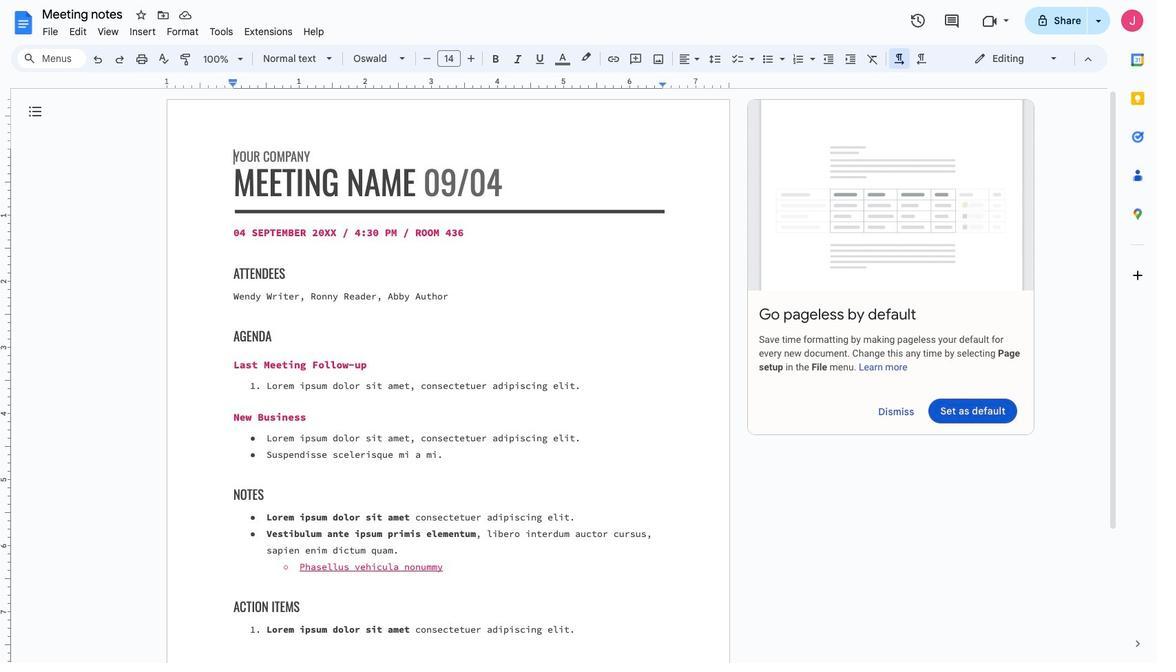 Task type: describe. For each thing, give the bounding box(es) containing it.
clear formatting (⌘backslash) image
[[866, 52, 880, 66]]

increase indent (⌘+right bracket) image
[[844, 52, 858, 66]]

redo (⌘y) image
[[113, 52, 127, 66]]

docs home image
[[11, 10, 36, 35]]

1 menu item from the left
[[37, 23, 64, 40]]

mode and view toolbar
[[964, 45, 1100, 72]]

add comment (⌘+option+m) image
[[629, 52, 643, 66]]

3 menu item from the left
[[92, 23, 124, 40]]

tab list inside menu bar banner
[[1119, 41, 1158, 625]]

left margin image
[[167, 78, 237, 88]]

main toolbar
[[85, 48, 933, 70]]

print (⌘p) image
[[135, 52, 149, 66]]

show document outline image
[[27, 103, 43, 120]]

top margin image
[[0, 100, 10, 153]]

show all comments 0 new comments image
[[944, 13, 961, 29]]

quick sharing actions image
[[1096, 20, 1102, 41]]

numbered list (⌘+shift+7) image
[[792, 52, 806, 66]]

decrease indent (⌘+left bracket) image
[[822, 52, 836, 66]]

insert link (⌘k) image
[[607, 52, 621, 66]]

Font size field
[[438, 50, 467, 68]]

star image
[[134, 8, 148, 22]]

Font size text field
[[438, 50, 460, 67]]

share. private to only me. image
[[1037, 14, 1049, 27]]

increase font size (⌘+shift+period) image
[[464, 52, 478, 65]]

Rename text field
[[37, 6, 130, 22]]

Menus field
[[17, 49, 86, 68]]

italic (⌘i) image
[[511, 52, 525, 66]]

document status: saved to drive. image
[[178, 8, 192, 22]]

5 menu item from the left
[[161, 23, 204, 40]]



Task type: vqa. For each thing, say whether or not it's contained in the screenshot.
Show all comments 0 new comments image
yes



Task type: locate. For each thing, give the bounding box(es) containing it.
decrease font size (⌘+shift+comma) image
[[420, 52, 434, 65]]

Zoom text field
[[200, 50, 233, 69]]

2 menu item from the left
[[64, 23, 92, 40]]

spelling and grammar check (⌘+option+x) image
[[157, 52, 171, 66]]

undo (⌘z) image
[[91, 52, 105, 66]]

checklist (⌘+shift+9) image
[[731, 52, 745, 66]]

list
[[748, 99, 1035, 435]]

option
[[353, 49, 391, 68]]

tab list
[[1119, 41, 1158, 625]]

document with wide table extending beyond text width image
[[748, 100, 1034, 291]]

bulleted list (⌘+shift+8) image
[[761, 52, 775, 66]]

7 menu item from the left
[[239, 23, 298, 40]]

Star checkbox
[[132, 6, 151, 25]]

last edit was seconds ago image
[[910, 12, 926, 29]]

menu bar banner
[[0, 0, 1158, 664]]

menu item
[[37, 23, 64, 40], [64, 23, 92, 40], [92, 23, 124, 40], [124, 23, 161, 40], [161, 23, 204, 40], [204, 23, 239, 40], [239, 23, 298, 40], [298, 23, 330, 40]]

set text direction to left-to-right. image
[[893, 52, 907, 66]]

dialog
[[748, 99, 1035, 435]]

underline (⌘u) image
[[533, 52, 547, 66]]

right margin image
[[659, 78, 729, 88]]

styles list. normal text selected. option
[[263, 49, 318, 68]]

4 menu item from the left
[[124, 23, 161, 40]]

Zoom field
[[198, 49, 249, 70]]

paint format image
[[179, 52, 193, 66]]

menu bar inside menu bar banner
[[37, 18, 330, 41]]

8 menu item from the left
[[298, 23, 330, 40]]

numbered list menu image
[[807, 50, 816, 54]]

move image
[[156, 8, 170, 22]]

menu bar
[[37, 18, 330, 41]]

set text direction to right-to-left. image
[[915, 52, 929, 66]]

hide the menus (ctrl+shift+f) image
[[1082, 52, 1096, 66]]

application
[[0, 0, 1158, 664]]

6 menu item from the left
[[204, 23, 239, 40]]

bold (⌘b) image
[[489, 52, 503, 66]]



